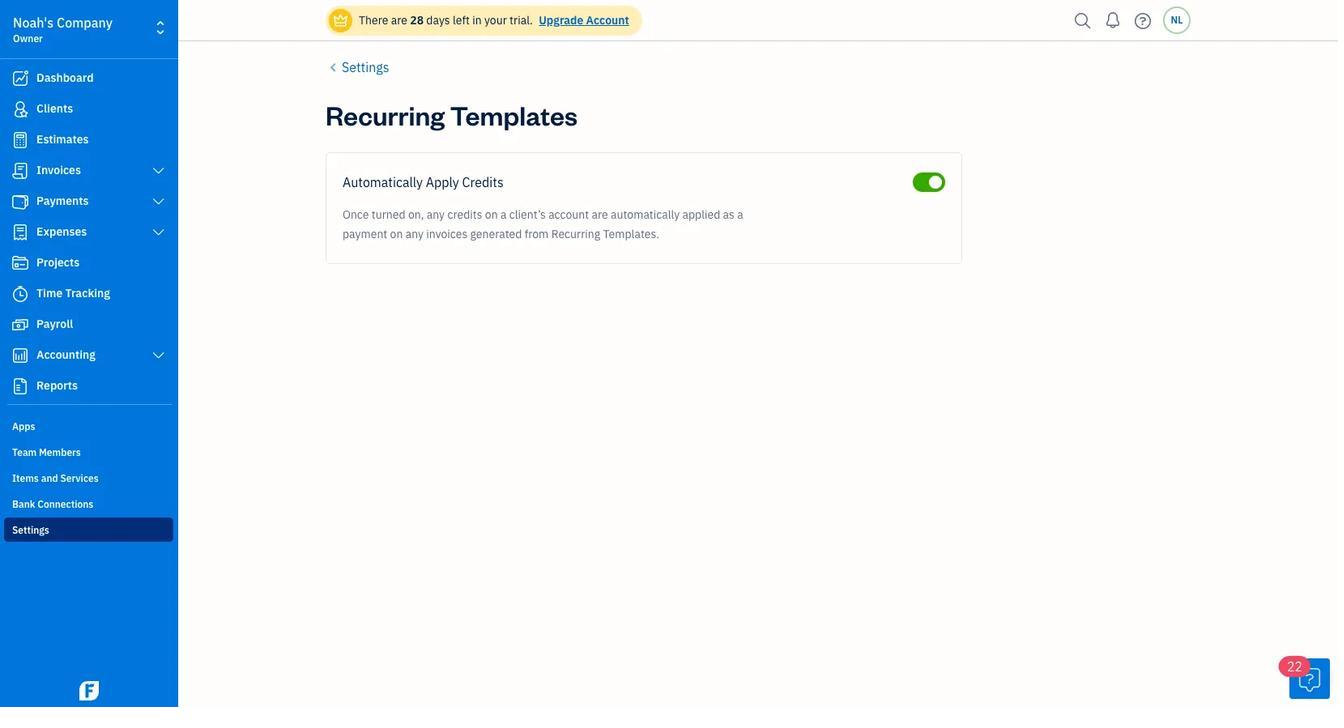 Task type: locate. For each thing, give the bounding box(es) containing it.
projects
[[36, 255, 80, 270]]

there are 28 days left in your trial. upgrade account
[[359, 13, 630, 28]]

templates
[[450, 97, 578, 132]]

account
[[549, 207, 589, 222]]

1 horizontal spatial are
[[592, 207, 608, 222]]

1 horizontal spatial any
[[427, 207, 445, 222]]

there
[[359, 13, 389, 28]]

apps link
[[4, 414, 173, 438]]

0 horizontal spatial any
[[406, 227, 424, 242]]

0 horizontal spatial a
[[501, 207, 507, 222]]

a
[[501, 207, 507, 222], [738, 207, 744, 222]]

any down on,
[[406, 227, 424, 242]]

0 horizontal spatial settings link
[[4, 518, 173, 542]]

apply
[[426, 174, 459, 190]]

client's
[[510, 207, 546, 222]]

items and services
[[12, 473, 99, 485]]

go to help image
[[1131, 9, 1157, 33]]

from
[[525, 227, 549, 242]]

1 vertical spatial chevron large down image
[[151, 195, 166, 208]]

recurring down 'account'
[[552, 227, 601, 242]]

on down 'turned'
[[390, 227, 403, 242]]

0 vertical spatial are
[[391, 13, 408, 28]]

2 vertical spatial chevron large down image
[[151, 226, 166, 239]]

are left 28
[[391, 13, 408, 28]]

0 horizontal spatial settings
[[12, 524, 49, 537]]

0 vertical spatial recurring
[[326, 97, 445, 132]]

1 horizontal spatial settings link
[[326, 58, 389, 77]]

22 button
[[1280, 657, 1331, 699]]

generated
[[470, 227, 522, 242]]

a right as
[[738, 207, 744, 222]]

and
[[41, 473, 58, 485]]

2 chevron large down image from the top
[[151, 195, 166, 208]]

settings down the bank
[[12, 524, 49, 537]]

chevron large down image up "payments" "link"
[[151, 165, 166, 177]]

bank
[[12, 498, 35, 511]]

0 vertical spatial on
[[485, 207, 498, 222]]

your
[[485, 13, 507, 28]]

client image
[[11, 101, 30, 118]]

any
[[427, 207, 445, 222], [406, 227, 424, 242]]

3 chevron large down image from the top
[[151, 226, 166, 239]]

1 vertical spatial settings
[[12, 524, 49, 537]]

estimate image
[[11, 132, 30, 148]]

28
[[410, 13, 424, 28]]

chevron large down image inside expenses link
[[151, 226, 166, 239]]

0 vertical spatial any
[[427, 207, 445, 222]]

settings link down there
[[326, 58, 389, 77]]

1 horizontal spatial a
[[738, 207, 744, 222]]

timer image
[[11, 286, 30, 302]]

settings link down 'bank connections' link
[[4, 518, 173, 542]]

report image
[[11, 379, 30, 395]]

0 vertical spatial chevron large down image
[[151, 165, 166, 177]]

settings
[[342, 59, 389, 75], [12, 524, 49, 537]]

recurring up automatically at left top
[[326, 97, 445, 132]]

0 horizontal spatial on
[[390, 227, 403, 242]]

clients link
[[4, 95, 173, 124]]

payments
[[36, 194, 89, 208]]

on
[[485, 207, 498, 222], [390, 227, 403, 242]]

crown image
[[332, 12, 349, 29]]

on up generated
[[485, 207, 498, 222]]

1 chevron large down image from the top
[[151, 165, 166, 177]]

services
[[60, 473, 99, 485]]

chevron large down image down "payments" "link"
[[151, 226, 166, 239]]

are
[[391, 13, 408, 28], [592, 207, 608, 222]]

apps
[[12, 421, 35, 433]]

clients
[[36, 101, 73, 116]]

payment image
[[11, 194, 30, 210]]

noah's
[[13, 15, 54, 31]]

1 vertical spatial recurring
[[552, 227, 601, 242]]

team members
[[12, 447, 81, 459]]

1 horizontal spatial recurring
[[552, 227, 601, 242]]

credits
[[448, 207, 483, 222]]

are inside once turned on, any credits on a client's account are automatically applied as a payment on any invoices generated from recurring templates.
[[592, 207, 608, 222]]

expense image
[[11, 225, 30, 241]]

1 vertical spatial are
[[592, 207, 608, 222]]

bank connections
[[12, 498, 93, 511]]

0 horizontal spatial are
[[391, 13, 408, 28]]

are right 'account'
[[592, 207, 608, 222]]

chevron large down image up expenses link at top left
[[151, 195, 166, 208]]

a up generated
[[501, 207, 507, 222]]

main element
[[0, 0, 219, 708]]

chevron large down image inside "payments" "link"
[[151, 195, 166, 208]]

recurring templates
[[326, 97, 578, 132]]

2 a from the left
[[738, 207, 744, 222]]

project image
[[11, 255, 30, 272]]

credits
[[462, 174, 504, 190]]

chevron large down image for expenses
[[151, 226, 166, 239]]

reports
[[36, 379, 78, 393]]

items and services link
[[4, 466, 173, 490]]

chevron large down image
[[151, 165, 166, 177], [151, 195, 166, 208], [151, 226, 166, 239]]

recurring
[[326, 97, 445, 132], [552, 227, 601, 242]]

1 horizontal spatial settings
[[342, 59, 389, 75]]

time
[[36, 286, 63, 301]]

once
[[343, 207, 369, 222]]

dashboard image
[[11, 71, 30, 87]]

settings link
[[326, 58, 389, 77], [4, 518, 173, 542]]

connections
[[38, 498, 93, 511]]

settings down there
[[342, 59, 389, 75]]

bank connections link
[[4, 492, 173, 516]]

owner
[[13, 32, 43, 45]]

trial.
[[510, 13, 533, 28]]

1 vertical spatial settings link
[[4, 518, 173, 542]]

chevron large down image for payments
[[151, 195, 166, 208]]

1 vertical spatial on
[[390, 227, 403, 242]]

once turned on, any credits on a client's account are automatically applied as a payment on any invoices generated from recurring templates.
[[343, 207, 744, 242]]

chart image
[[11, 348, 30, 364]]

payroll
[[36, 317, 73, 331]]

nl
[[1172, 14, 1184, 26]]

0 vertical spatial settings link
[[326, 58, 389, 77]]

any right on,
[[427, 207, 445, 222]]



Task type: vqa. For each thing, say whether or not it's contained in the screenshot.
any
yes



Task type: describe. For each thing, give the bounding box(es) containing it.
dashboard link
[[4, 64, 173, 93]]

freshbooks image
[[76, 682, 102, 701]]

items
[[12, 473, 39, 485]]

in
[[473, 13, 482, 28]]

account
[[586, 13, 630, 28]]

turned
[[372, 207, 406, 222]]

reports link
[[4, 372, 173, 401]]

team
[[12, 447, 37, 459]]

projects link
[[4, 249, 173, 278]]

accounting
[[36, 348, 96, 362]]

automatically apply credits
[[343, 174, 504, 190]]

company
[[57, 15, 113, 31]]

dashboard
[[36, 71, 94, 85]]

resource center badge image
[[1290, 659, 1331, 699]]

payroll link
[[4, 310, 173, 340]]

payments link
[[4, 187, 173, 216]]

recurring inside once turned on, any credits on a client's account are automatically applied as a payment on any invoices generated from recurring templates.
[[552, 227, 601, 242]]

settings inside main element
[[12, 524, 49, 537]]

0 vertical spatial settings
[[342, 59, 389, 75]]

left
[[453, 13, 470, 28]]

1 vertical spatial any
[[406, 227, 424, 242]]

1 a from the left
[[501, 207, 507, 222]]

time tracking link
[[4, 280, 173, 309]]

on,
[[408, 207, 424, 222]]

invoices
[[36, 163, 81, 177]]

upgrade
[[539, 13, 584, 28]]

automatically
[[611, 207, 680, 222]]

0 horizontal spatial recurring
[[326, 97, 445, 132]]

nl button
[[1164, 6, 1191, 34]]

noah's company owner
[[13, 15, 113, 45]]

money image
[[11, 317, 30, 333]]

estimates
[[36, 132, 89, 147]]

invoices link
[[4, 156, 173, 186]]

payment
[[343, 227, 388, 242]]

search image
[[1071, 9, 1097, 33]]

estimates link
[[4, 126, 173, 155]]

invoice image
[[11, 163, 30, 179]]

notifications image
[[1101, 4, 1127, 36]]

expenses
[[36, 225, 87, 239]]

applied
[[683, 207, 721, 222]]

chevron large down image
[[151, 349, 166, 362]]

templates.
[[603, 227, 660, 242]]

days
[[427, 13, 450, 28]]

as
[[723, 207, 735, 222]]

time tracking
[[36, 286, 110, 301]]

tracking
[[65, 286, 110, 301]]

1 horizontal spatial on
[[485, 207, 498, 222]]

members
[[39, 447, 81, 459]]

automatically
[[343, 174, 423, 190]]

22
[[1288, 659, 1303, 675]]

chevron large down image for invoices
[[151, 165, 166, 177]]

accounting link
[[4, 341, 173, 370]]

upgrade account link
[[536, 13, 630, 28]]

invoices
[[427, 227, 468, 242]]

team members link
[[4, 440, 173, 464]]

expenses link
[[4, 218, 173, 247]]



